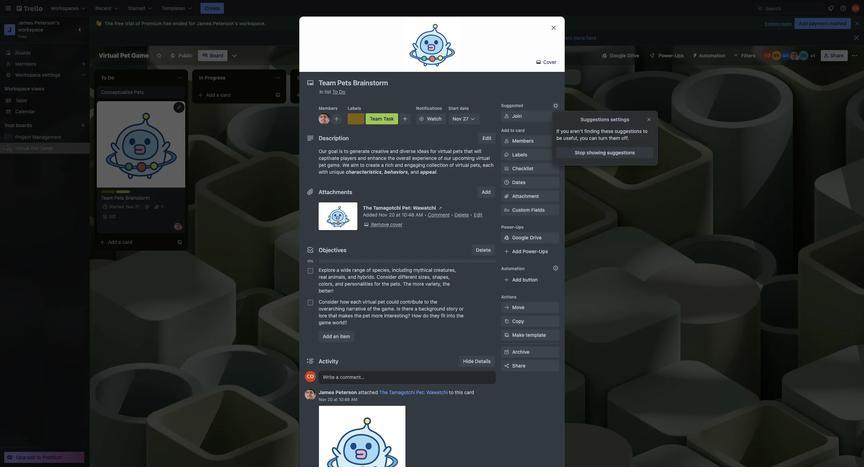 Task type: describe. For each thing, give the bounding box(es) containing it.
0 vertical spatial james peterson (jamespeterson93) image
[[790, 51, 800, 60]]

0 horizontal spatial power-
[[501, 225, 516, 230]]

if you aren't finding these suggestions to be useful, you can turn them off.
[[557, 128, 648, 141]]

checklist
[[512, 166, 534, 171]]

1 vertical spatial power-ups
[[501, 225, 524, 230]]

mythical
[[414, 267, 432, 273]]

this
[[356, 35, 367, 41]]

1 horizontal spatial share button
[[821, 50, 848, 61]]

wave image
[[95, 20, 102, 27]]

upgrade to premium link
[[4, 452, 84, 463]]

+ 1
[[811, 53, 815, 58]]

premium inside banner
[[141, 20, 162, 26]]

workspace inside james peterson's workspace free
[[18, 27, 43, 32]]

1 vertical spatial share button
[[501, 361, 559, 372]]

hide
[[463, 358, 474, 364]]

1 vertical spatial james peterson (jamespeterson93) image
[[174, 222, 183, 231]]

explore a wide range of species, including mythical creatures, real animals, and hybrids. consider different sizes, shapes, colors, and personalities for the pets. the more variety, the better!
[[319, 267, 456, 294]]

the left the pets.
[[382, 281, 389, 287]]

learn more here link
[[557, 35, 596, 41]]

button
[[523, 277, 538, 283]]

finding
[[584, 128, 600, 134]]

0 horizontal spatial labels
[[348, 106, 361, 111]]

public.
[[403, 35, 419, 41]]

change
[[464, 35, 482, 41]]

1 horizontal spatial labels
[[512, 152, 527, 158]]

each inside the consider how each virtual pet could contribute to the overarching narrative of the game. is there a background story or lore that makes the pet more interesting? how do they fit into the game world?
[[351, 299, 361, 305]]

interesting?
[[384, 313, 410, 319]]

0 vertical spatial wawatchi
[[413, 205, 436, 211]]

sm image for make template
[[503, 332, 510, 339]]

virtual pet game inside virtual pet game 'text field'
[[99, 52, 149, 59]]

team inside team pets brainstorm link
[[101, 195, 113, 201]]

open information menu image
[[840, 5, 847, 12]]

2
[[113, 214, 116, 219]]

sm image for move
[[503, 304, 510, 311]]

more inside explore a wide range of species, including mythical creatures, real animals, and hybrids. consider different sizes, shapes, colors, and personalities for the pets. the more variety, the better!
[[413, 281, 424, 287]]

if
[[557, 128, 560, 134]]

1 horizontal spatial workspace
[[239, 20, 264, 26]]

of right the trial
[[135, 20, 140, 26]]

custom fields
[[512, 207, 545, 213]]

game. inside the consider how each virtual pet could contribute to the overarching narrative of the game. is there a background story or lore that makes the pet more interesting? how do they fit into the game world?
[[382, 306, 395, 312]]

1 horizontal spatial task
[[383, 116, 394, 122]]

1 horizontal spatial ups
[[539, 249, 548, 254]]

an
[[333, 334, 339, 339]]

plans
[[781, 21, 792, 26]]

0 horizontal spatial task
[[128, 190, 137, 196]]

or
[[459, 306, 464, 312]]

showing
[[587, 150, 606, 156]]

these
[[601, 128, 613, 134]]

1 vertical spatial premium
[[42, 455, 62, 460]]

1 down website in the left of the page
[[413, 159, 415, 164]]

for inside our goal is to generate creative and diverse ideas for virtual pets that will captivate players and enhance the overall experience of our upcoming virtual pet game. we aim to create a rich and engaging collection of virtual pets, each with unique
[[430, 148, 437, 154]]

Explore a wide range of species, including mythical creatures, real animals, and hybrids. Consider different sizes, shapes, colors, and personalities for the pets. The more variety, the better! checkbox
[[308, 268, 313, 274]]

automation inside button
[[699, 53, 726, 58]]

1 horizontal spatial at
[[396, 212, 400, 218]]

the down narrative
[[354, 313, 362, 319]]

2 horizontal spatial at
[[529, 35, 534, 41]]

there
[[402, 306, 413, 312]]

2 horizontal spatial team
[[370, 116, 382, 122]]

nov 27
[[453, 116, 469, 122]]

1 horizontal spatial team
[[116, 190, 127, 196]]

james peterson's workspace link
[[18, 20, 61, 32]]

lore
[[319, 313, 327, 319]]

add button button
[[501, 274, 559, 286]]

rich
[[385, 162, 394, 168]]

sm image for google drive
[[503, 234, 510, 241]]

gary orlando (garyorlando) image
[[781, 51, 791, 60]]

20 inside james peterson attached the tamagotchi pet: wawatchi to this card nov 20 at 10:46 am
[[328, 397, 333, 402]]

add board image
[[80, 123, 86, 128]]

1 vertical spatial .
[[436, 169, 438, 175]]

0 horizontal spatial color: bold lime, title: "team task" element
[[116, 190, 137, 196]]

nov 30
[[404, 105, 418, 110]]

peterson's inside james peterson's workspace free
[[34, 20, 59, 26]]

our
[[319, 148, 327, 154]]

has
[[163, 20, 172, 26]]

its
[[483, 35, 489, 41]]

virtual pet game inside virtual pet game link
[[15, 145, 53, 151]]

0 horizontal spatial pet
[[31, 145, 38, 151]]

customize views image
[[231, 52, 238, 59]]

jeremy miller (jeremymiller198) image
[[799, 51, 808, 60]]

more inside the consider how each virtual pet could contribute to the overarching narrative of the game. is there a background story or lore that makes the pet more interesting? how do they fit into the game world?
[[371, 313, 383, 319]]

started:
[[109, 204, 125, 209]]

0 vertical spatial 20
[[389, 212, 395, 218]]

could
[[386, 299, 399, 305]]

sm image for archive
[[503, 349, 510, 356]]

checklist link
[[501, 163, 559, 174]]

1 up watch
[[439, 105, 441, 110]]

wide
[[341, 267, 351, 273]]

2 , from the left
[[408, 169, 409, 175]]

ended
[[173, 20, 187, 26]]

domain
[[417, 142, 434, 148]]

1 vertical spatial you
[[580, 135, 588, 141]]

and down animals,
[[335, 281, 343, 287]]

1 vertical spatial delete link
[[472, 245, 495, 256]]

learn
[[560, 35, 572, 41]]

a inside the consider how each virtual pet could contribute to the overarching narrative of the game. is there a background story or lore that makes the pet more interesting? how do they fit into the game world?
[[415, 306, 417, 312]]

that inside our goal is to generate creative and diverse ideas for virtual pets that will captivate players and enhance the overall experience of our upcoming virtual pet game. we aim to create a rich and engaging collection of virtual pets, each with unique
[[464, 148, 473, 154]]

0 vertical spatial .
[[264, 20, 266, 26]]

remove cover link
[[363, 221, 403, 228]]

suggestions settings
[[581, 117, 629, 122]]

0 horizontal spatial create from template… image
[[177, 240, 183, 245]]

management
[[32, 134, 61, 140]]

conceptualize pets
[[101, 89, 144, 95]]

2 vertical spatial pet
[[363, 313, 370, 319]]

virtual inside securing domain for virtual pet game website
[[442, 142, 457, 148]]

brainstorm
[[125, 195, 150, 201]]

add inside button
[[482, 189, 491, 195]]

that inside the consider how each virtual pet could contribute to the overarching narrative of the game. is there a background story or lore that makes the pet more interesting? how do they fit into the game world?
[[328, 313, 337, 319]]

shapes,
[[432, 274, 450, 280]]

board inside 'board' link
[[210, 53, 223, 58]]

watch
[[427, 116, 442, 122]]

0 vertical spatial tamagotchi
[[373, 205, 401, 211]]

1 horizontal spatial james peterson (jamespeterson93) image
[[319, 113, 330, 124]]

peterson's inside banner
[[213, 20, 238, 26]]

the up background
[[430, 299, 437, 305]]

and down engaging on the top left of the page
[[411, 169, 419, 175]]

how
[[412, 313, 422, 319]]

of inside the consider how each virtual pet could contribute to the overarching narrative of the game. is there a background story or lore that makes the pet more interesting? how do they fit into the game world?
[[367, 306, 372, 312]]

sm image for members
[[503, 138, 510, 145]]

sm image up comment link
[[437, 205, 444, 212]]

players
[[341, 155, 357, 161]]

1 horizontal spatial share
[[831, 53, 844, 58]]

power-ups inside 'button'
[[659, 53, 684, 58]]

james for peterson's
[[18, 20, 33, 26]]

our goal is to generate creative and diverse ideas for virtual pets that will captivate players and enhance the overall experience of our upcoming virtual pet game. we aim to create a rich and engaging collection of virtual pets, each with unique
[[319, 148, 494, 175]]

contribute
[[400, 299, 423, 305]]

website
[[410, 149, 428, 155]]

1 horizontal spatial 10:46
[[402, 212, 414, 218]]

1 vertical spatial google drive
[[512, 235, 542, 241]]

list
[[325, 89, 331, 95]]

create button
[[201, 3, 224, 14]]

0 notifications image
[[827, 4, 835, 12]]

0 horizontal spatial drive
[[530, 235, 542, 241]]

aren't
[[570, 128, 583, 134]]

labels link
[[501, 149, 559, 160]]

hide details link
[[459, 356, 495, 367]]

your
[[4, 122, 15, 128]]

27 inside 'button'
[[463, 116, 469, 122]]

notifications
[[416, 106, 442, 111]]

christina overa (christinaovera) image
[[305, 371, 316, 382]]

show menu image
[[851, 52, 858, 59]]

do
[[339, 89, 345, 95]]

google inside button
[[610, 53, 626, 58]]

2 horizontal spatial pet
[[378, 299, 385, 305]]

engaging
[[405, 162, 425, 168]]

goal
[[328, 148, 338, 154]]

we
[[342, 162, 350, 168]]

settings
[[611, 117, 629, 122]]

nov inside 'button'
[[453, 116, 462, 122]]

sm image for join
[[503, 113, 510, 120]]

your boards with 2 items element
[[4, 121, 70, 130]]

james peterson's workspace free
[[18, 20, 61, 39]]

0 horizontal spatial virtual
[[15, 145, 30, 151]]

virtual down "upcoming"
[[455, 162, 469, 168]]

0 horizontal spatial delete
[[455, 212, 469, 218]]

consider inside the consider how each virtual pet could contribute to the overarching narrative of the game. is there a background story or lore that makes the pet more interesting? how do they fit into the game world?
[[319, 299, 339, 305]]

of inside explore a wide range of species, including mythical creatures, real animals, and hybrids. consider different sizes, shapes, colors, and personalities for the pets. the more variety, the better!
[[366, 267, 371, 273]]

1 horizontal spatial team task
[[370, 116, 394, 122]]

virtual inside 'text field'
[[99, 52, 119, 59]]

stop showing suggestions button
[[557, 147, 653, 158]]

1 , from the left
[[382, 169, 383, 175]]

james for peterson
[[319, 390, 334, 395]]

star or unstar board image
[[156, 53, 162, 58]]

the down 'or'
[[457, 313, 464, 319]]

suggestions inside button
[[607, 150, 635, 156]]

sm image inside cover link
[[535, 59, 542, 66]]

archive link
[[501, 347, 559, 358]]

pet inside 'text field'
[[120, 52, 130, 59]]

cover link
[[533, 57, 561, 68]]

color: yellow, title: none image
[[348, 113, 364, 124]]

join
[[512, 113, 522, 119]]

0 horizontal spatial share
[[512, 363, 526, 369]]

how
[[340, 299, 349, 305]]

30
[[413, 105, 418, 110]]

be
[[557, 135, 562, 141]]

edit inside button
[[483, 135, 492, 141]]

0 horizontal spatial members link
[[0, 58, 90, 69]]

sizes,
[[418, 274, 431, 280]]

to inside james peterson attached the tamagotchi pet: wawatchi to this card nov 20 at 10:46 am
[[449, 390, 454, 395]]

1 vertical spatial google
[[512, 235, 529, 241]]

color: yellow, title: none image
[[101, 190, 115, 193]]

0 horizontal spatial game
[[40, 145, 53, 151]]

0 horizontal spatial christina overa (christinaovera) image
[[763, 51, 773, 60]]

0 vertical spatial am
[[416, 212, 423, 218]]

1 vertical spatial ups
[[516, 225, 524, 230]]

project management link
[[15, 134, 86, 141]]

each inside our goal is to generate creative and diverse ideas for virtual pets that will captivate players and enhance the overall experience of our upcoming virtual pet game. we aim to create a rich and engaging collection of virtual pets, each with unique
[[483, 162, 494, 168]]

power- inside add power-ups link
[[523, 249, 539, 254]]

and up 'overall'
[[390, 148, 398, 154]]

2 vertical spatial members
[[512, 138, 534, 144]]

and down wide
[[348, 274, 356, 280]]

to inside the consider how each virtual pet could contribute to the overarching narrative of the game. is there a background story or lore that makes the pet more interesting? how do they fit into the game world?
[[424, 299, 429, 305]]

colors,
[[319, 281, 334, 287]]

0 vertical spatial you
[[561, 128, 569, 134]]

1 horizontal spatial create from template… image
[[275, 92, 281, 98]]

0 horizontal spatial delete link
[[455, 212, 469, 218]]

virtual down will
[[476, 155, 490, 161]]

1 vertical spatial 27
[[135, 204, 140, 209]]

virtual pet game link
[[15, 145, 86, 152]]

filters button
[[731, 50, 758, 61]]



Task type: locate. For each thing, give the bounding box(es) containing it.
stop
[[575, 150, 586, 156]]

game. down could
[[382, 306, 395, 312]]

1 vertical spatial consider
[[319, 299, 339, 305]]

hybrids.
[[358, 274, 375, 280]]

each right pets,
[[483, 162, 494, 168]]

sm image inside make template link
[[503, 332, 510, 339]]

is
[[383, 35, 387, 41], [339, 148, 343, 154]]

2 horizontal spatial more
[[574, 35, 585, 41]]

sm image inside watch button
[[418, 115, 425, 122]]

at inside james peterson attached the tamagotchi pet: wawatchi to this card nov 20 at 10:46 am
[[334, 397, 338, 402]]

to
[[332, 89, 338, 95]]

1 horizontal spatial james
[[196, 20, 212, 26]]

0 vertical spatial members link
[[0, 58, 90, 69]]

consider inside explore a wide range of species, including mythical creatures, real animals, and hybrids. consider different sizes, shapes, colors, and personalities for the pets. the more variety, the better!
[[377, 274, 397, 280]]

1 vertical spatial edit
[[474, 212, 482, 218]]

0 vertical spatial task
[[383, 116, 394, 122]]

0 horizontal spatial pet
[[319, 162, 326, 168]]

sm image for automation
[[690, 50, 699, 60]]

1 vertical spatial is
[[339, 148, 343, 154]]

our
[[444, 155, 451, 161]]

task right color: yellow, title: none image
[[383, 116, 394, 122]]

0 horizontal spatial google
[[512, 235, 529, 241]]

board left customize views image
[[210, 53, 223, 58]]

pets for team
[[114, 195, 124, 201]]

creative
[[371, 148, 389, 154]]

0 vertical spatial suggestions
[[615, 128, 642, 134]]

payment
[[809, 20, 829, 26]]

boards
[[15, 50, 31, 56]]

card inside james peterson attached the tamagotchi pet: wawatchi to this card nov 20 at 10:46 am
[[464, 390, 474, 395]]

share button left show menu icon
[[821, 50, 848, 61]]

start
[[449, 106, 459, 111]]

pet down the trial
[[120, 52, 130, 59]]

can right admins
[[454, 35, 463, 41]]

0 vertical spatial color: bold lime, title: "team task" element
[[366, 113, 398, 124]]

characteristics
[[346, 169, 382, 175]]

banner containing 👋
[[90, 17, 864, 30]]

sm image up "if"
[[552, 102, 559, 109]]

0 horizontal spatial 20
[[328, 397, 333, 402]]

board
[[368, 35, 382, 41]]

1 vertical spatial create from template… image
[[177, 240, 183, 245]]

sm image inside move link
[[503, 304, 510, 311]]

virtual up narrative
[[363, 299, 377, 305]]

power-ups
[[659, 53, 684, 58], [501, 225, 524, 230]]

1
[[813, 53, 815, 58], [439, 105, 441, 110], [413, 159, 415, 164], [161, 204, 163, 209]]

more left interesting?
[[371, 313, 383, 319]]

0 horizontal spatial is
[[339, 148, 343, 154]]

2 vertical spatial more
[[371, 313, 383, 319]]

can down finding
[[589, 135, 597, 141]]

1 vertical spatial more
[[413, 281, 424, 287]]

explore
[[765, 21, 780, 26], [319, 267, 335, 273]]

the right narrative
[[373, 306, 380, 312]]

1 vertical spatial workspace
[[18, 27, 43, 32]]

sm image inside archive link
[[503, 349, 510, 356]]

wawatchi inside james peterson attached the tamagotchi pet: wawatchi to this card nov 20 at 10:46 am
[[426, 390, 448, 395]]

0 vertical spatial can
[[454, 35, 463, 41]]

is left set
[[383, 35, 387, 41]]

Nov 30 checkbox
[[395, 103, 420, 112]]

virtual pet game
[[99, 52, 149, 59], [15, 145, 53, 151]]

1 down team pets brainstorm link
[[161, 204, 163, 209]]

team down color: yellow, title: none icon
[[101, 195, 113, 201]]

pet up "with"
[[319, 162, 326, 168]]

james peterson (jamespeterson93) image
[[790, 51, 800, 60], [174, 222, 183, 231]]

1 horizontal spatial james peterson (jamespeterson93) image
[[790, 51, 800, 60]]

1 vertical spatial virtual pet game
[[15, 145, 53, 151]]

for inside securing domain for virtual pet game website
[[435, 142, 441, 148]]

1 horizontal spatial members
[[319, 106, 338, 111]]

team right color: yellow, title: none icon
[[116, 190, 127, 196]]

members link down boards in the top of the page
[[0, 58, 90, 69]]

0 horizontal spatial 27
[[135, 204, 140, 209]]

game inside securing domain for virtual pet game website
[[395, 149, 409, 155]]

1 horizontal spatial christina overa (christinaovera) image
[[852, 4, 860, 12]]

consider
[[377, 274, 397, 280], [319, 299, 339, 305]]

0 horizontal spatial each
[[351, 299, 361, 305]]

0 vertical spatial google drive
[[610, 53, 639, 58]]

1 horizontal spatial pets
[[134, 89, 144, 95]]

0 horizontal spatial peterson's
[[34, 20, 59, 26]]

explore for explore a wide range of species, including mythical creatures, real animals, and hybrids. consider different sizes, shapes, colors, and personalities for the pets. the more variety, the better!
[[319, 267, 335, 273]]

1 vertical spatial wawatchi
[[426, 390, 448, 395]]

overall
[[396, 155, 411, 161]]

2 horizontal spatial members
[[512, 138, 534, 144]]

+
[[811, 53, 813, 58]]

0 vertical spatial ups
[[675, 53, 684, 58]]

0 vertical spatial edit
[[483, 135, 492, 141]]

move
[[512, 305, 525, 310]]

pet down narrative
[[363, 313, 370, 319]]

premium left has
[[141, 20, 162, 26]]

sm image left checklist
[[503, 165, 510, 172]]

james peterson (jamespeterson93) image
[[319, 113, 330, 124], [305, 389, 316, 400]]

0 horizontal spatial can
[[454, 35, 463, 41]]

labels up checklist
[[512, 152, 527, 158]]

generate
[[350, 148, 370, 154]]

0 vertical spatial power-ups
[[659, 53, 684, 58]]

labels up color: yellow, title: none image
[[348, 106, 361, 111]]

0 vertical spatial create from template… image
[[275, 92, 281, 98]]

banner
[[90, 17, 864, 30]]

pet inside our goal is to generate creative and diverse ideas for virtual pets that will captivate players and enhance the overall experience of our upcoming virtual pet game. we aim to create a rich and engaging collection of virtual pets, each with unique
[[319, 162, 326, 168]]

game inside 'text field'
[[132, 52, 149, 59]]

james inside james peterson's workspace free
[[18, 20, 33, 26]]

google drive inside google drive button
[[610, 53, 639, 58]]

1 horizontal spatial board
[[420, 35, 435, 41]]

add payment method button
[[795, 18, 851, 29]]

sm image
[[535, 59, 542, 66], [503, 113, 510, 120], [418, 115, 425, 122], [503, 138, 510, 145], [503, 349, 510, 356]]

is for set
[[383, 35, 387, 41]]

add
[[799, 20, 808, 26], [206, 92, 215, 98], [304, 92, 313, 98], [501, 128, 509, 133], [402, 174, 412, 180], [482, 189, 491, 195], [108, 239, 117, 245], [512, 249, 521, 254], [512, 277, 521, 283], [323, 334, 332, 339]]

Search field
[[763, 3, 824, 13]]

sm image down 'add to card'
[[503, 138, 510, 145]]

start date
[[449, 106, 469, 111]]

of left our
[[438, 155, 443, 161]]

sm image inside labels link
[[503, 151, 510, 158]]

template
[[526, 332, 546, 338]]

game. inside our goal is to generate creative and diverse ideas for virtual pets that will captivate players and enhance the overall experience of our upcoming virtual pet game. we aim to create a rich and engaging collection of virtual pets, each with unique
[[327, 162, 341, 168]]

for inside banner
[[189, 20, 195, 26]]

sm image for remove cover
[[363, 221, 370, 228]]

, left behaviors
[[382, 169, 383, 175]]

explore for explore plans
[[765, 21, 780, 26]]

drive inside google drive button
[[627, 53, 639, 58]]

explore plans button
[[765, 20, 792, 28]]

2 vertical spatial ups
[[539, 249, 548, 254]]

👋
[[95, 20, 102, 26]]

virtual up our
[[438, 148, 452, 154]]

0 horizontal spatial virtual pet game
[[15, 145, 53, 151]]

google drive button
[[598, 50, 643, 61]]

Write a comment text field
[[319, 371, 496, 384]]

the down different
[[403, 281, 411, 287]]

sm image inside join link
[[503, 113, 510, 120]]

1 horizontal spatial each
[[483, 162, 494, 168]]

am down peterson
[[351, 397, 358, 402]]

Board name text field
[[95, 50, 152, 61]]

1 horizontal spatial 20
[[389, 212, 395, 218]]

0 vertical spatial pets
[[134, 89, 144, 95]]

upcoming
[[453, 155, 475, 161]]

, down engaging on the top left of the page
[[408, 169, 409, 175]]

james up free
[[18, 20, 33, 26]]

ups inside 'button'
[[675, 53, 684, 58]]

nov 27 button
[[449, 113, 480, 124]]

move link
[[501, 302, 559, 313]]

project
[[15, 134, 31, 140]]

method
[[830, 20, 847, 26]]

1 vertical spatial 10:46
[[339, 397, 350, 402]]

1 vertical spatial task
[[128, 190, 137, 196]]

1 vertical spatial that
[[328, 313, 337, 319]]

for inside explore a wide range of species, including mythical creatures, real animals, and hybrids. consider different sizes, shapes, colors, and personalities for the pets. the more variety, the better!
[[374, 281, 381, 287]]

1 vertical spatial pet:
[[416, 390, 425, 395]]

search image
[[758, 6, 763, 11]]

sm image left "copy"
[[503, 318, 510, 325]]

1 horizontal spatial explore
[[765, 21, 780, 26]]

remove
[[371, 222, 389, 227]]

attachment button
[[501, 191, 559, 202]]

0 horizontal spatial team task
[[116, 190, 137, 196]]

board right public. at the left of the page
[[420, 35, 435, 41]]

appeal
[[420, 169, 436, 175]]

the inside our goal is to generate creative and diverse ideas for virtual pets that will captivate players and enhance the overall experience of our upcoming virtual pet game. we aim to create a rich and engaging collection of virtual pets, each with unique
[[388, 155, 395, 161]]

sm image up add power-ups link in the bottom of the page
[[503, 234, 510, 241]]

securing domain for virtual pet game website link
[[395, 142, 476, 156]]

ups up add button button
[[539, 249, 548, 254]]

the down shapes,
[[443, 281, 450, 287]]

is right the goal
[[339, 148, 343, 154]]

game down securing
[[395, 149, 409, 155]]

1 horizontal spatial you
[[580, 135, 588, 141]]

remove cover
[[371, 222, 403, 227]]

add power-ups
[[512, 249, 548, 254]]

make template
[[512, 332, 546, 338]]

range
[[352, 267, 365, 273]]

1 vertical spatial explore
[[319, 267, 335, 273]]

1 horizontal spatial members link
[[501, 136, 559, 147]]

pet down project management
[[31, 145, 38, 151]]

1 horizontal spatial is
[[383, 35, 387, 41]]

0 horizontal spatial automation
[[501, 266, 525, 271]]

you right "if"
[[561, 128, 569, 134]]

1 right jeremy miller (jeremymiller198) image
[[813, 53, 815, 58]]

they
[[430, 313, 440, 319]]

add inside button
[[512, 277, 521, 283]]

sm image for labels
[[503, 151, 510, 158]]

labels
[[348, 106, 361, 111], [512, 152, 527, 158]]

set
[[388, 35, 396, 41]]

members up add members to card "icon"
[[319, 106, 338, 111]]

make
[[512, 332, 525, 338]]

2 horizontal spatial virtual
[[442, 142, 457, 148]]

is for to
[[339, 148, 343, 154]]

0 vertical spatial premium
[[141, 20, 162, 26]]

0 horizontal spatial consider
[[319, 299, 339, 305]]

better!
[[319, 288, 334, 294]]

securing domain for virtual pet game website
[[395, 142, 465, 155]]

premium right upgrade
[[42, 455, 62, 460]]

the up rich
[[388, 155, 395, 161]]

stop showing suggestions
[[575, 150, 635, 156]]

is inside our goal is to generate creative and diverse ideas for virtual pets that will captivate players and enhance the overall experience of our upcoming virtual pet game. we aim to create a rich and engaging collection of virtual pets, each with unique
[[339, 148, 343, 154]]

virtual pet game down free
[[99, 52, 149, 59]]

james inside james peterson attached the tamagotchi pet: wawatchi to this card nov 20 at 10:46 am
[[319, 390, 334, 395]]

1 vertical spatial members
[[319, 106, 338, 111]]

pet: inside james peterson attached the tamagotchi pet: wawatchi to this card nov 20 at 10:46 am
[[416, 390, 425, 395]]

sm image down 'add to card'
[[503, 151, 510, 158]]

for right domain
[[435, 142, 441, 148]]

team task right color: yellow, title: none image
[[370, 116, 394, 122]]

attachment
[[512, 193, 539, 199]]

am inside james peterson attached the tamagotchi pet: wawatchi to this card nov 20 at 10:46 am
[[351, 397, 358, 402]]

primary element
[[0, 0, 864, 17]]

0 vertical spatial labels
[[348, 106, 361, 111]]

1 vertical spatial power-
[[501, 225, 516, 230]]

10:46 down peterson
[[339, 397, 350, 402]]

0 horizontal spatial more
[[371, 313, 383, 319]]

automation left filters button
[[699, 53, 726, 58]]

0 horizontal spatial james peterson (jamespeterson93) image
[[305, 389, 316, 400]]

the up added
[[363, 205, 372, 211]]

the inside banner
[[104, 20, 113, 26]]

wawatchi up comment
[[413, 205, 436, 211]]

public button
[[166, 50, 197, 61]]

team right color: yellow, title: none image
[[370, 116, 382, 122]]

peterson's down create button
[[213, 20, 238, 26]]

1 vertical spatial can
[[589, 135, 597, 141]]

edit card image
[[176, 104, 182, 110]]

comment link
[[428, 212, 450, 218]]

0 vertical spatial google
[[610, 53, 626, 58]]

1 vertical spatial pets
[[114, 195, 124, 201]]

0 vertical spatial pet
[[319, 162, 326, 168]]

wawatchi left this at the bottom right of page
[[426, 390, 448, 395]]

here
[[586, 35, 596, 41]]

boards
[[16, 122, 32, 128]]

ups down custom
[[516, 225, 524, 230]]

0 vertical spatial at
[[529, 35, 534, 41]]

tamagotchi inside james peterson attached the tamagotchi pet: wawatchi to this card nov 20 at 10:46 am
[[389, 390, 415, 395]]

1 horizontal spatial more
[[413, 281, 424, 287]]

virtual pet game down project management
[[15, 145, 53, 151]]

can inside if you aren't finding these suggestions to be useful, you can turn them off.
[[589, 135, 597, 141]]

sm image inside copy link
[[503, 318, 510, 325]]

0 vertical spatial members
[[15, 61, 36, 67]]

consider down species,
[[377, 274, 397, 280]]

to inside if you aren't finding these suggestions to be useful, you can turn them off.
[[643, 128, 648, 134]]

virtual up our
[[442, 142, 457, 148]]

10:46
[[402, 212, 414, 218], [339, 397, 350, 402]]

automation button
[[690, 50, 730, 61]]

them
[[609, 135, 620, 141]]

a
[[216, 92, 219, 98], [315, 92, 317, 98], [381, 162, 384, 168], [413, 174, 415, 180], [118, 239, 121, 245], [337, 267, 339, 273], [415, 306, 417, 312]]

explore inside button
[[765, 21, 780, 26]]

that up "upcoming"
[[464, 148, 473, 154]]

/
[[112, 214, 113, 219]]

you down aren't in the right top of the page
[[580, 135, 588, 141]]

0 vertical spatial pet:
[[402, 205, 412, 211]]

1 horizontal spatial peterson's
[[213, 20, 238, 26]]

animals,
[[328, 274, 347, 280]]

different
[[398, 274, 417, 280]]

task up started: nov 27
[[128, 190, 137, 196]]

and up behaviors
[[395, 162, 403, 168]]

enhance
[[367, 155, 387, 161]]

10:46 inside james peterson attached the tamagotchi pet: wawatchi to this card nov 20 at 10:46 am
[[339, 397, 350, 402]]

google
[[610, 53, 626, 58], [512, 235, 529, 241]]

of down our
[[450, 162, 454, 168]]

nov inside checkbox
[[404, 105, 411, 110]]

the inside james peterson attached the tamagotchi pet: wawatchi to this card nov 20 at 10:46 am
[[379, 390, 388, 395]]

and down the generate
[[358, 155, 366, 161]]

explore inside explore a wide range of species, including mythical creatures, real animals, and hybrids. consider different sizes, shapes, colors, and personalities for the pets. the more variety, the better!
[[319, 267, 335, 273]]

0 horizontal spatial board
[[210, 53, 223, 58]]

share button
[[821, 50, 848, 61], [501, 361, 559, 372]]

virtual inside the consider how each virtual pet could contribute to the overarching narrative of the game. is there a background story or lore that makes the pet more interesting? how do they fit into the game world?
[[363, 299, 377, 305]]

0 vertical spatial automation
[[699, 53, 726, 58]]

ups left automation button
[[675, 53, 684, 58]]

0 vertical spatial 10:46
[[402, 212, 414, 218]]

delete inside delete link
[[476, 247, 491, 253]]

0 horizontal spatial power-ups
[[501, 225, 524, 230]]

public
[[178, 53, 193, 58]]

virtual down project
[[15, 145, 30, 151]]

1 horizontal spatial edit
[[483, 135, 492, 141]]

color: bold lime, title: "team task" element
[[366, 113, 398, 124], [116, 190, 137, 196]]

Consider how each virtual pet could contribute to the overarching narrative of the game. Is there a background story or lore that makes the pet more interesting? How do they fit into the game world? checkbox
[[308, 300, 313, 306]]

personalities
[[345, 281, 373, 287]]

a inside explore a wide range of species, including mythical creatures, real animals, and hybrids. consider different sizes, shapes, colors, and personalities for the pets. the more variety, the better!
[[337, 267, 339, 273]]

pets for conceptualize
[[134, 89, 144, 95]]

sm image left join
[[503, 113, 510, 120]]

0 horizontal spatial game.
[[327, 162, 341, 168]]

in
[[319, 89, 323, 95]]

table link
[[15, 97, 86, 104]]

0 horizontal spatial workspace
[[18, 27, 43, 32]]

members down boards in the top of the page
[[15, 61, 36, 67]]

boards link
[[0, 47, 90, 58]]

None text field
[[315, 77, 543, 89]]

pets up started:
[[114, 195, 124, 201]]

more left here
[[574, 35, 585, 41]]

ben nelson (bennelson96) image
[[772, 51, 782, 60]]

this board is set to public. board admins can change its visibility setting at any time. learn more here
[[356, 35, 596, 41]]

share button down archive link in the bottom right of the page
[[501, 361, 559, 372]]

sm image for checklist
[[503, 165, 510, 172]]

admins
[[436, 35, 453, 41]]

into
[[447, 313, 455, 319]]

1 horizontal spatial pet
[[363, 313, 370, 319]]

share left show menu icon
[[831, 53, 844, 58]]

add members to card image
[[334, 115, 339, 122]]

explore left plans
[[765, 21, 780, 26]]

sm image
[[690, 50, 699, 60], [552, 102, 559, 109], [503, 151, 510, 158], [503, 165, 510, 172], [437, 205, 444, 212], [363, 221, 370, 228], [503, 234, 510, 241], [503, 304, 510, 311], [503, 318, 510, 325], [503, 332, 510, 339]]

pets right conceptualize
[[134, 89, 144, 95]]

pet inside securing domain for virtual pet game website
[[458, 142, 465, 148]]

objectives group
[[305, 265, 496, 328]]

workspace
[[4, 86, 30, 92]]

sm image inside checklist link
[[503, 165, 510, 172]]

suggested
[[501, 103, 523, 108]]

color: bold lime, title: "team task" element right color: yellow, title: none image
[[366, 113, 398, 124]]

suggestions inside if you aren't finding these suggestions to be useful, you can turn them off.
[[615, 128, 642, 134]]

christina overa (christinaovera) image right open information menu icon
[[852, 4, 860, 12]]

10:46 down the tamagotchi pet: wawatchi
[[402, 212, 414, 218]]

1 horizontal spatial pet:
[[416, 390, 425, 395]]

0 vertical spatial board
[[420, 35, 435, 41]]

visibility
[[490, 35, 510, 41]]

1 vertical spatial delete
[[476, 247, 491, 253]]

members down 'add to card'
[[512, 138, 534, 144]]

0 vertical spatial virtual pet game
[[99, 52, 149, 59]]

27 down the brainstorm
[[135, 204, 140, 209]]

sm image for suggested
[[552, 102, 559, 109]]

sm image right power-ups 'button'
[[690, 50, 699, 60]]

the inside explore a wide range of species, including mythical creatures, real animals, and hybrids. consider different sizes, shapes, colors, and personalities for the pets. the more variety, the better!
[[403, 281, 411, 287]]

1 vertical spatial tamagotchi
[[389, 390, 415, 395]]

sm image inside automation button
[[690, 50, 699, 60]]

sm image for watch
[[418, 115, 425, 122]]

sm image down the "actions"
[[503, 304, 510, 311]]

of right narrative
[[367, 306, 372, 312]]

sm image for copy
[[503, 318, 510, 325]]

christina overa (christinaovera) image
[[852, 4, 860, 12], [763, 51, 773, 60]]

2 horizontal spatial ups
[[675, 53, 684, 58]]

1 vertical spatial team task
[[116, 190, 137, 196]]

add button
[[478, 187, 495, 198]]

is
[[397, 306, 400, 312]]

0 vertical spatial game.
[[327, 162, 341, 168]]

tamagotchi up added nov 20 at 10:46 am
[[373, 205, 401, 211]]

1 vertical spatial christina overa (christinaovera) image
[[763, 51, 773, 60]]

game
[[132, 52, 149, 59], [40, 145, 53, 151], [395, 149, 409, 155]]

you
[[561, 128, 569, 134], [580, 135, 588, 141]]

a inside our goal is to generate creative and diverse ideas for virtual pets that will captivate players and enhance the overall experience of our upcoming virtual pet game. we aim to create a rich and engaging collection of virtual pets, each with unique
[[381, 162, 384, 168]]

sm image down added
[[363, 221, 370, 228]]

any
[[535, 35, 544, 41]]

am left comment link
[[416, 212, 423, 218]]

nov inside james peterson attached the tamagotchi pet: wawatchi to this card nov 20 at 10:46 am
[[319, 397, 326, 402]]

consider up overarching
[[319, 299, 339, 305]]

1 horizontal spatial ,
[[408, 169, 409, 175]]

power- inside power-ups 'button'
[[659, 53, 675, 58]]

edit button
[[479, 133, 496, 144]]

game down 'management' in the left top of the page
[[40, 145, 53, 151]]

0 vertical spatial james peterson (jamespeterson93) image
[[319, 113, 330, 124]]

copy
[[512, 318, 524, 324]]

1 horizontal spatial can
[[589, 135, 597, 141]]

overarching
[[319, 306, 345, 312]]

1 horizontal spatial virtual pet game
[[99, 52, 149, 59]]

captivate
[[319, 155, 339, 161]]

upgrade to premium
[[16, 455, 62, 460]]

create from template… image
[[275, 92, 281, 98], [177, 240, 183, 245]]

sm image down 'any'
[[535, 59, 542, 66]]

description
[[319, 135, 349, 141]]

pet: up added nov 20 at 10:46 am
[[402, 205, 412, 211]]



Task type: vqa. For each thing, say whether or not it's contained in the screenshot.
leftmost Plan
no



